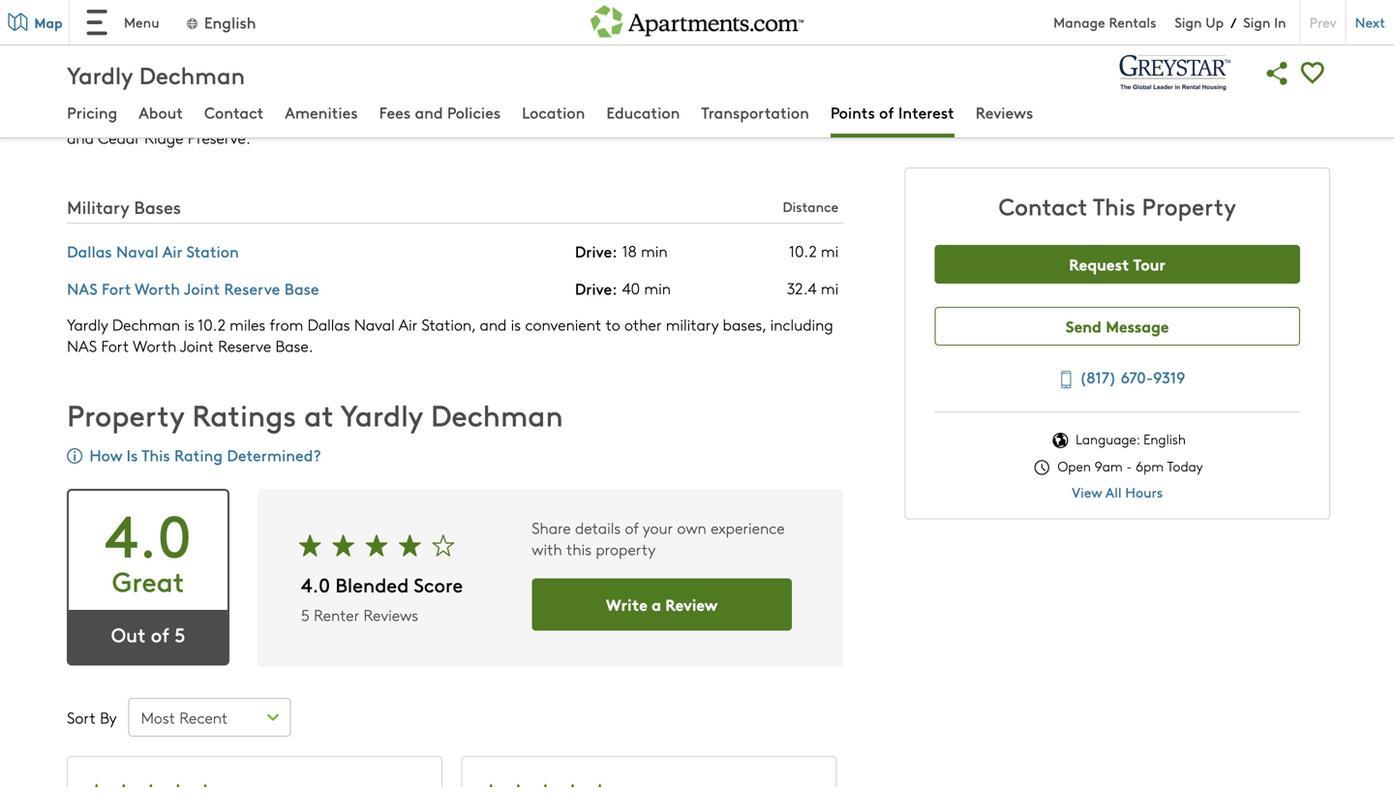 Task type: vqa. For each thing, say whether or not it's contained in the screenshot.
78741 inside the the Ballpark North 4600 Elmont Dr Austin, TX 78741
no



Task type: locate. For each thing, give the bounding box(es) containing it.
and down pricing
[[67, 127, 94, 148]]

cedar down pricing
[[98, 127, 140, 148]]

mi for dallas naval air station
[[821, 240, 839, 262]]

contact up request at top
[[999, 190, 1088, 222]]

min for nas fort worth joint reserve base
[[645, 278, 671, 299]]

0 vertical spatial mi
[[821, 32, 839, 53]]

parks
[[226, 105, 263, 127]]

dechman for yardly dechman
[[139, 59, 245, 91]]

1 vertical spatial naval
[[354, 314, 395, 335]]

creek
[[483, 105, 523, 127], [710, 105, 750, 127]]

2 horizontal spatial 5
[[301, 604, 310, 626]]

2 sign from the left
[[1244, 13, 1271, 31]]

military bases
[[67, 194, 181, 219]]

5 for dechman
[[213, 105, 221, 127]]

worth down dallas naval air station link
[[135, 277, 180, 299]]

min inside drive: 18 min
[[641, 240, 668, 262]]

open
[[1058, 457, 1091, 476]]

dogwood canyon audubon center
[[67, 32, 319, 54]]

yardly inside yardly dechman has 5 parks within 6.6 miles, including fish creek forest preserve, mountain creek lake park, and cedar ridge preserve.
[[67, 105, 108, 127]]

min right the 7
[[635, 32, 661, 53]]

0 horizontal spatial of
[[151, 621, 170, 648]]

transportation button
[[702, 101, 810, 127]]

yardly dechman is 10.2 miles from dallas naval air station, and is convenient to other military bases, including nas fort worth joint reserve base.
[[67, 314, 834, 356]]

10.2 up 32.4
[[789, 240, 817, 262]]

2 horizontal spatial and
[[480, 314, 507, 335]]

renter
[[314, 604, 360, 626]]

0 horizontal spatial this
[[142, 444, 170, 466]]

0 vertical spatial english
[[204, 11, 256, 33]]

7
[[622, 32, 630, 53]]

naval inside yardly dechman is 10.2 miles from dallas naval air station, and is convenient to other military bases, including nas fort worth joint reserve base.
[[354, 314, 395, 335]]

-
[[1127, 457, 1133, 476]]

0 vertical spatial reserve
[[224, 277, 280, 299]]

pricing
[[67, 101, 117, 123]]

air inside yardly dechman is 10.2 miles from dallas naval air station, and is convenient to other military bases, including nas fort worth joint reserve base.
[[399, 314, 418, 335]]

0 horizontal spatial air
[[162, 240, 183, 262]]

dechman down the nas fort worth joint reserve base
[[112, 314, 180, 335]]

1 horizontal spatial creek
[[710, 105, 750, 127]]

18
[[622, 240, 637, 262]]

670-
[[1121, 366, 1154, 388]]

0 horizontal spatial dallas
[[67, 240, 112, 262]]

reserve inside yardly dechman is 10.2 miles from dallas naval air station, and is convenient to other military bases, including nas fort worth joint reserve base.
[[218, 335, 271, 356]]

dechman
[[139, 59, 245, 91], [112, 105, 180, 127], [112, 314, 180, 335], [431, 394, 563, 434]]

bases
[[134, 194, 181, 219]]

1 vertical spatial air
[[399, 314, 418, 335]]

and right station,
[[480, 314, 507, 335]]

station,
[[422, 314, 476, 335]]

determined?
[[227, 444, 321, 466]]

prev link
[[1300, 0, 1346, 45]]

1 nas from the top
[[67, 277, 98, 299]]

0 horizontal spatial 5
[[175, 621, 185, 648]]

0 vertical spatial this
[[1093, 190, 1136, 222]]

1 horizontal spatial air
[[399, 314, 418, 335]]

1 horizontal spatial and
[[415, 101, 443, 123]]

fees and policies button
[[379, 101, 501, 127]]

1 horizontal spatial of
[[625, 517, 639, 539]]

5 right out
[[175, 621, 185, 648]]

10.2 left miles
[[198, 314, 226, 335]]

dallas right from
[[308, 314, 350, 335]]

contact button
[[204, 101, 264, 127]]

dechman for yardly dechman is 10.2 miles from dallas naval air station, and is convenient to other military bases, including nas fort worth joint reserve base.
[[112, 314, 180, 335]]

yardly inside yardly dechman is 10.2 miles from dallas naval air station, and is convenient to other military bases, including nas fort worth joint reserve base.
[[67, 314, 108, 335]]

english up 6pm
[[1144, 430, 1186, 449]]

1 vertical spatial 10.2
[[198, 314, 226, 335]]

9319
[[1154, 366, 1186, 388]]

drive: left 18
[[575, 240, 618, 262]]

2 vertical spatial min
[[645, 278, 671, 299]]

1 horizontal spatial including
[[771, 314, 834, 335]]

share listing image
[[1261, 56, 1296, 91]]

send message
[[1066, 315, 1170, 337]]

0 horizontal spatial english
[[204, 11, 256, 33]]

points of interest
[[831, 101, 955, 123]]

1 vertical spatial reviews
[[364, 604, 419, 626]]

10.2 mi
[[789, 240, 839, 262]]

1 vertical spatial and
[[67, 127, 94, 148]]

1 horizontal spatial naval
[[354, 314, 395, 335]]

0 horizontal spatial creek
[[483, 105, 523, 127]]

0 horizontal spatial is
[[184, 314, 194, 335]]

5 right has on the left of the page
[[213, 105, 221, 127]]

park,
[[790, 105, 824, 127]]

5 inside the 4.0 blended score 5 renter reviews
[[301, 604, 310, 626]]

1 vertical spatial dallas
[[308, 314, 350, 335]]

reserve up miles
[[224, 277, 280, 299]]

dechman inside yardly dechman is 10.2 miles from dallas naval air station, and is convenient to other military bases, including nas fort worth joint reserve base.
[[112, 314, 180, 335]]

nas fort worth joint reserve base link
[[67, 277, 319, 299]]

2 vertical spatial drive:
[[575, 277, 618, 299]]

drive: for nas fort worth joint reserve base
[[575, 277, 618, 299]]

reserve left 'base.'
[[218, 335, 271, 356]]

(817) 670-9319
[[1080, 366, 1186, 388]]

2 nas from the top
[[67, 335, 97, 356]]

location button
[[522, 101, 585, 127]]

0 vertical spatial dallas
[[67, 240, 112, 262]]

2 drive: from the top
[[575, 240, 618, 262]]

is left convenient
[[511, 314, 521, 335]]

send
[[1066, 315, 1102, 337]]

pricing button
[[67, 101, 117, 127]]

park
[[185, 69, 218, 91]]

is
[[127, 444, 138, 466]]

1 vertical spatial contact
[[999, 190, 1088, 222]]

own
[[677, 517, 707, 539]]

about button
[[139, 101, 183, 127]]

1 horizontal spatial property
[[1142, 190, 1237, 222]]

property up tour
[[1142, 190, 1237, 222]]

fish
[[452, 105, 479, 127]]

naval left station,
[[354, 314, 395, 335]]

mi right 32.4
[[821, 278, 839, 299]]

1 vertical spatial mi
[[821, 240, 839, 262]]

1 horizontal spatial english
[[1144, 430, 1186, 449]]

prev
[[1310, 12, 1337, 31]]

of right out
[[151, 621, 170, 648]]

property
[[1142, 190, 1237, 222], [67, 394, 184, 434]]

4.0 blended score 5 renter reviews
[[301, 572, 463, 626]]

1 vertical spatial cedar
[[98, 127, 140, 148]]

with
[[532, 539, 562, 560]]

0 vertical spatial fort
[[102, 277, 131, 299]]

this right is
[[142, 444, 170, 466]]

5 for blended
[[301, 604, 310, 626]]

0 vertical spatial worth
[[135, 277, 180, 299]]

sign left up
[[1175, 13, 1203, 31]]

fort down nas fort worth joint reserve base link
[[101, 335, 129, 356]]

and right fees
[[415, 101, 443, 123]]

a
[[652, 593, 661, 615]]

reviews
[[976, 101, 1034, 123], [364, 604, 419, 626]]

mi up 32.4 mi
[[821, 240, 839, 262]]

of
[[880, 101, 895, 123], [625, 517, 639, 539], [151, 621, 170, 648]]

joint down station
[[184, 277, 220, 299]]

mi right 5.5
[[821, 32, 839, 53]]

this
[[1093, 190, 1136, 222], [142, 444, 170, 466]]

request tour button
[[935, 245, 1301, 284]]

0 horizontal spatial and
[[67, 127, 94, 148]]

1 vertical spatial worth
[[133, 335, 177, 356]]

0 vertical spatial naval
[[116, 240, 159, 262]]

view
[[1072, 483, 1103, 502]]

this
[[567, 539, 592, 560]]

air left station,
[[399, 314, 418, 335]]

tour
[[1134, 253, 1166, 275]]

2 vertical spatial mi
[[821, 278, 839, 299]]

0 vertical spatial of
[[880, 101, 895, 123]]

including down 32.4
[[771, 314, 834, 335]]

contact up the preserve. at left
[[204, 101, 264, 123]]

3 drive: from the top
[[575, 277, 618, 299]]

creek right fish
[[483, 105, 523, 127]]

1 horizontal spatial this
[[1093, 190, 1136, 222]]

sort
[[67, 707, 96, 728]]

0 horizontal spatial reviews
[[364, 604, 419, 626]]

1 horizontal spatial dallas
[[308, 314, 350, 335]]

of right points
[[880, 101, 895, 123]]

2 is from the left
[[511, 314, 521, 335]]

within
[[267, 105, 310, 127]]

share
[[532, 517, 571, 539]]

1 vertical spatial reserve
[[218, 335, 271, 356]]

joint
[[184, 277, 220, 299], [180, 335, 214, 356]]

0 vertical spatial 10.2
[[789, 240, 817, 262]]

dechman inside yardly dechman has 5 parks within 6.6 miles, including fish creek forest preserve, mountain creek lake park, and cedar ridge preserve.
[[112, 105, 180, 127]]

1 horizontal spatial sign
[[1244, 13, 1271, 31]]

sign
[[1175, 13, 1203, 31], [1244, 13, 1271, 31]]

points
[[831, 101, 875, 123]]

min right 40
[[645, 278, 671, 299]]

yardly for yardly dechman
[[67, 59, 133, 91]]

2 vertical spatial of
[[151, 621, 170, 648]]

0 vertical spatial drive:
[[575, 32, 618, 54]]

dechman down cedar hill state park
[[112, 105, 180, 127]]

1 vertical spatial drive:
[[575, 240, 618, 262]]

worth down the nas fort worth joint reserve base
[[133, 335, 177, 356]]

property up is
[[67, 394, 184, 434]]

1 vertical spatial including
[[771, 314, 834, 335]]

request
[[1070, 253, 1130, 275]]

has
[[184, 105, 209, 127]]

0 horizontal spatial including
[[385, 105, 448, 127]]

1 vertical spatial property
[[67, 394, 184, 434]]

/
[[1231, 13, 1237, 32]]

0 vertical spatial and
[[415, 101, 443, 123]]

sign left in on the top of page
[[1244, 13, 1271, 31]]

military
[[666, 314, 719, 335]]

nas inside yardly dechman is 10.2 miles from dallas naval air station, and is convenient to other military bases, including nas fort worth joint reserve base.
[[67, 335, 97, 356]]

0 vertical spatial nas
[[67, 277, 98, 299]]

0 vertical spatial including
[[385, 105, 448, 127]]

3 mi from the top
[[821, 278, 839, 299]]

this up request tour
[[1093, 190, 1136, 222]]

worth inside yardly dechman is 10.2 miles from dallas naval air station, and is convenient to other military bases, including nas fort worth joint reserve base.
[[133, 335, 177, 356]]

drive: left 40
[[575, 277, 618, 299]]

0 vertical spatial min
[[635, 32, 661, 53]]

1 horizontal spatial contact
[[999, 190, 1088, 222]]

of for interest
[[880, 101, 895, 123]]

0 horizontal spatial 10.2
[[198, 314, 226, 335]]

0 horizontal spatial contact
[[204, 101, 264, 123]]

from
[[270, 314, 303, 335]]

reviews right interest
[[976, 101, 1034, 123]]

0 horizontal spatial sign
[[1175, 13, 1203, 31]]

min right 18
[[641, 240, 668, 262]]

1 horizontal spatial is
[[511, 314, 521, 335]]

2 mi from the top
[[821, 240, 839, 262]]

rentals
[[1109, 13, 1157, 31]]

creek left lake
[[710, 105, 750, 127]]

1 vertical spatial min
[[641, 240, 668, 262]]

is
[[184, 314, 194, 335], [511, 314, 521, 335]]

naval down military bases
[[116, 240, 159, 262]]

air left station
[[162, 240, 183, 262]]

2 vertical spatial and
[[480, 314, 507, 335]]

dallas down military
[[67, 240, 112, 262]]

interest
[[899, 101, 955, 123]]

yardly
[[67, 59, 133, 91], [67, 105, 108, 127], [67, 314, 108, 335], [341, 394, 423, 434]]

cedar inside yardly dechman has 5 parks within 6.6 miles, including fish creek forest preserve, mountain creek lake park, and cedar ridge preserve.
[[98, 127, 140, 148]]

of inside button
[[880, 101, 895, 123]]

5 inside yardly dechman has 5 parks within 6.6 miles, including fish creek forest preserve, mountain creek lake park, and cedar ridge preserve.
[[213, 105, 221, 127]]

air
[[162, 240, 183, 262], [399, 314, 418, 335]]

0 horizontal spatial naval
[[116, 240, 159, 262]]

english link
[[185, 11, 256, 33]]

dallas inside yardly dechman is 10.2 miles from dallas naval air station, and is convenient to other military bases, including nas fort worth joint reserve base.
[[308, 314, 350, 335]]

fort down the dallas naval air station
[[102, 277, 131, 299]]

english up park
[[204, 11, 256, 33]]

1 vertical spatial of
[[625, 517, 639, 539]]

1 vertical spatial joint
[[180, 335, 214, 356]]

5 left the renter
[[301, 604, 310, 626]]

of left your
[[625, 517, 639, 539]]

0 vertical spatial contact
[[204, 101, 264, 123]]

drive: for dallas naval air station
[[575, 240, 618, 262]]

0 vertical spatial cedar
[[67, 69, 111, 91]]

write
[[606, 593, 648, 615]]

is down nas fort worth joint reserve base link
[[184, 314, 194, 335]]

drive: left the 7
[[575, 32, 618, 54]]

1 vertical spatial fort
[[101, 335, 129, 356]]

recent
[[180, 707, 228, 728]]

joint left miles
[[180, 335, 214, 356]]

write a review button
[[532, 579, 792, 631]]

dechman down "dogwood canyon audubon center"
[[139, 59, 245, 91]]

1 horizontal spatial reviews
[[976, 101, 1034, 123]]

property ratings at yardly dechman
[[67, 394, 563, 434]]

nas
[[67, 277, 98, 299], [67, 335, 97, 356]]

cedar up pricing
[[67, 69, 111, 91]]

reviews down "blended"
[[364, 604, 419, 626]]

2 horizontal spatial of
[[880, 101, 895, 123]]

1 vertical spatial nas
[[67, 335, 97, 356]]

including left fish
[[385, 105, 448, 127]]

mi
[[821, 32, 839, 53], [821, 240, 839, 262], [821, 278, 839, 299]]

1 horizontal spatial 5
[[213, 105, 221, 127]]

1 vertical spatial english
[[1144, 430, 1186, 449]]

min inside drive: 40 min
[[645, 278, 671, 299]]

32.4 mi
[[787, 278, 839, 299]]



Task type: describe. For each thing, give the bounding box(es) containing it.
yardly dechman
[[67, 59, 245, 91]]

next
[[1356, 12, 1386, 31]]

great
[[112, 562, 185, 599]]

other
[[625, 314, 662, 335]]

ridge
[[144, 127, 184, 148]]

cedar hill state park
[[67, 69, 218, 91]]

location
[[522, 101, 585, 123]]

blended
[[335, 572, 409, 598]]

all
[[1106, 483, 1122, 502]]

most recent button
[[128, 698, 291, 737]]

6pm
[[1136, 457, 1164, 476]]

contact for contact button
[[204, 101, 264, 123]]

2 creek from the left
[[710, 105, 750, 127]]

40
[[622, 278, 640, 299]]

map link
[[0, 0, 70, 45]]

policies
[[447, 101, 501, 123]]

drive: 18 min
[[575, 240, 668, 262]]

audubon
[[199, 32, 265, 54]]

including inside yardly dechman has 5 parks within 6.6 miles, including fish creek forest preserve, mountain creek lake park, and cedar ridge preserve.
[[385, 105, 448, 127]]

apartments.com logo image
[[591, 0, 804, 37]]

open 9am - 6pm today
[[1055, 457, 1204, 476]]

about
[[139, 101, 183, 123]]

5.5 mi
[[796, 32, 839, 53]]

center
[[269, 32, 319, 54]]

in
[[1275, 13, 1287, 31]]

yardly for yardly dechman has 5 parks within 6.6 miles, including fish creek forest preserve, mountain creek lake park, and cedar ridge preserve.
[[67, 105, 108, 127]]

transportation
[[702, 101, 810, 123]]

1 is from the left
[[184, 314, 194, 335]]

fees and policies
[[379, 101, 501, 123]]

joint inside yardly dechman is 10.2 miles from dallas naval air station, and is convenient to other military bases, including nas fort worth joint reserve base.
[[180, 335, 214, 356]]

preserve.
[[188, 127, 251, 148]]

amenities
[[285, 101, 358, 123]]

sign in link
[[1244, 13, 1287, 31]]

share details of your own experience with this property
[[532, 517, 785, 560]]

map
[[34, 13, 63, 32]]

write a review
[[606, 593, 718, 615]]

at
[[304, 394, 334, 434]]

to
[[606, 314, 621, 335]]

drive: 40 min
[[575, 277, 671, 299]]

1 sign from the left
[[1175, 13, 1203, 31]]

by
[[100, 707, 117, 728]]

rating
[[174, 444, 223, 466]]

hours
[[1126, 483, 1163, 502]]

contact for contact this property
[[999, 190, 1088, 222]]

out of 5
[[111, 621, 185, 648]]

manage rentals link
[[1054, 13, 1175, 31]]

of inside "share details of your own experience with this property"
[[625, 517, 639, 539]]

fort inside yardly dechman is 10.2 miles from dallas naval air station, and is convenient to other military bases, including nas fort worth joint reserve base.
[[101, 335, 129, 356]]

min inside drive: 7 min
[[635, 32, 661, 53]]

review
[[666, 593, 718, 615]]

sort by
[[67, 707, 117, 728]]

how is this rating determined?
[[89, 444, 321, 466]]

contact this property
[[999, 190, 1237, 222]]

hill
[[115, 69, 139, 91]]

message
[[1106, 315, 1170, 337]]

station
[[186, 240, 239, 262]]

including inside yardly dechman is 10.2 miles from dallas naval air station, and is convenient to other military bases, including nas fort worth joint reserve base.
[[771, 314, 834, 335]]

0 vertical spatial joint
[[184, 277, 220, 299]]

canyon
[[140, 32, 195, 54]]

(817) 670-9319 link
[[1050, 363, 1186, 393]]

and inside yardly dechman has 5 parks within 6.6 miles, including fish creek forest preserve, mountain creek lake park, and cedar ridge preserve.
[[67, 127, 94, 148]]

mi for nas fort worth joint reserve base
[[821, 278, 839, 299]]

0 vertical spatial reviews
[[976, 101, 1034, 123]]

min for dallas naval air station
[[641, 240, 668, 262]]

manage rentals sign up / sign in
[[1054, 13, 1287, 32]]

and inside yardly dechman is 10.2 miles from dallas naval air station, and is convenient to other military bases, including nas fort worth joint reserve base.
[[480, 314, 507, 335]]

mountain
[[639, 105, 706, 127]]

yardly for yardly dechman is 10.2 miles from dallas naval air station, and is convenient to other military bases, including nas fort worth joint reserve base.
[[67, 314, 108, 335]]

10.2 inside yardly dechman is 10.2 miles from dallas naval air station, and is convenient to other military bases, including nas fort worth joint reserve base.
[[198, 314, 226, 335]]

lake
[[754, 105, 785, 127]]

9am
[[1095, 457, 1123, 476]]

0 vertical spatial air
[[162, 240, 183, 262]]

of for 5
[[151, 621, 170, 648]]

5.5
[[796, 32, 817, 53]]

4.0
[[301, 572, 330, 598]]

base
[[284, 277, 319, 299]]

1 drive: from the top
[[575, 32, 618, 54]]

today
[[1168, 457, 1204, 476]]

up
[[1206, 13, 1224, 31]]

distance
[[783, 197, 839, 216]]

how
[[89, 444, 122, 466]]

0 horizontal spatial property
[[67, 394, 184, 434]]

sign up link
[[1175, 13, 1224, 31]]

reviews inside the 4.0 blended score 5 renter reviews
[[364, 604, 419, 626]]

dallas naval air station
[[67, 240, 239, 262]]

miles
[[230, 314, 266, 335]]

(817)
[[1080, 366, 1117, 388]]

base.
[[276, 335, 313, 356]]

next link
[[1346, 0, 1395, 45]]

menu
[[124, 13, 159, 31]]

reviews button
[[976, 101, 1034, 127]]

convenient
[[525, 314, 602, 335]]

0 vertical spatial property
[[1142, 190, 1237, 222]]

and inside button
[[415, 101, 443, 123]]

dechman down yardly dechman is 10.2 miles from dallas naval air station, and is convenient to other military bases, including nas fort worth joint reserve base.
[[431, 394, 563, 434]]

education
[[607, 101, 680, 123]]

property management company logo image
[[1118, 50, 1234, 94]]

1 horizontal spatial 10.2
[[789, 240, 817, 262]]

1 creek from the left
[[483, 105, 523, 127]]

state
[[143, 69, 181, 91]]

menu button
[[70, 0, 175, 45]]

miles,
[[341, 105, 381, 127]]

dechman for yardly dechman has 5 parks within 6.6 miles, including fish creek forest preserve, mountain creek lake park, and cedar ridge preserve.
[[112, 105, 180, 127]]

1 mi from the top
[[821, 32, 839, 53]]

preserve,
[[573, 105, 635, 127]]

1 vertical spatial this
[[142, 444, 170, 466]]



